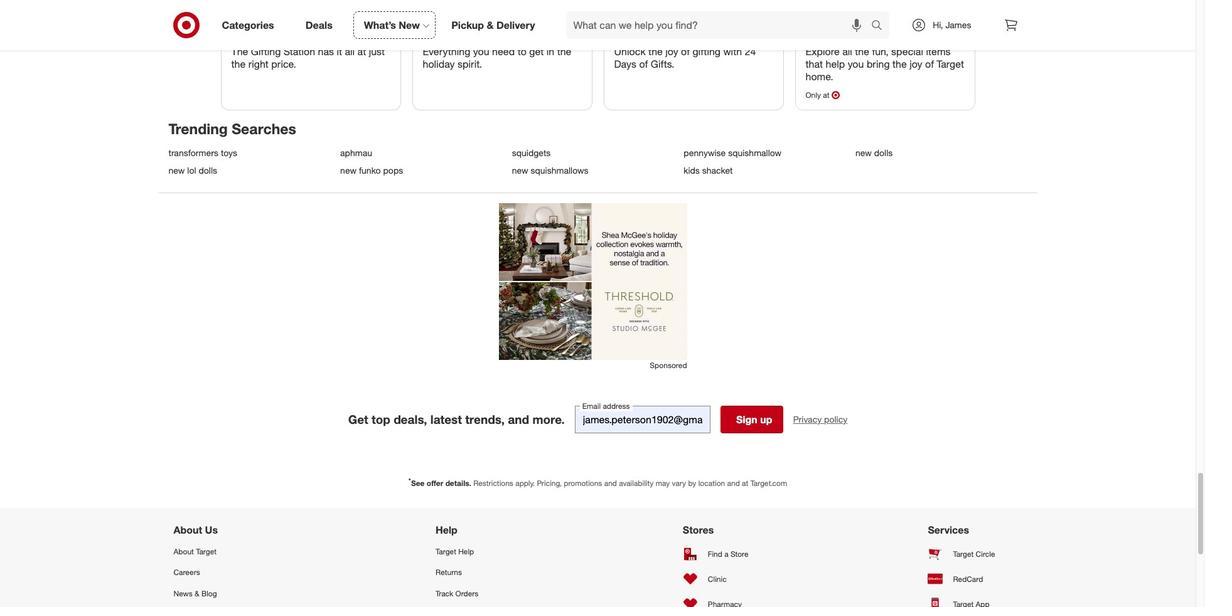 Task type: locate. For each thing, give the bounding box(es) containing it.
new
[[399, 19, 420, 31]]

a
[[615, 28, 623, 42]]

you inside all things christmas everything you need to get in the holiday spirit.
[[473, 46, 490, 58]]

new
[[626, 28, 650, 42], [856, 148, 872, 158], [169, 165, 185, 176], [340, 165, 357, 176], [512, 165, 529, 176]]

transformers
[[169, 148, 219, 158]]

hi,
[[933, 19, 944, 30]]

squishmallows
[[531, 165, 589, 176]]

and left more. at the bottom left of the page
[[508, 413, 530, 427]]

policy
[[825, 415, 848, 425]]

1 horizontal spatial at
[[742, 479, 749, 489]]

the inside all things christmas everything you need to get in the holiday spirit.
[[557, 46, 572, 58]]

top
[[372, 413, 391, 427]]

joy inside it's the bullseye spot! explore all the fun, special items that help you bring the joy of target home.
[[910, 58, 923, 71]]

gifting
[[251, 46, 281, 58]]

1 horizontal spatial you
[[848, 58, 864, 71]]

details.
[[446, 479, 472, 489]]

help up returns link
[[459, 548, 474, 557]]

0 vertical spatial at
[[358, 46, 366, 58]]

at left ◎
[[824, 91, 830, 100]]

2 about from the top
[[174, 548, 194, 557]]

all things christmas everything you need to get in the holiday spirit.
[[423, 28, 572, 71]]

by
[[689, 479, 697, 489]]

all inside it's the bullseye spot! explore all the fun, special items that help you bring the joy of target home.
[[843, 46, 853, 58]]

with
[[724, 46, 742, 58]]

kids shacket link
[[684, 165, 848, 176]]

about target
[[174, 548, 217, 557]]

at left just
[[358, 46, 366, 58]]

1 about from the top
[[174, 525, 202, 537]]

1 vertical spatial dolls
[[199, 165, 217, 176]]

of right special
[[926, 58, 934, 71]]

1 vertical spatial about
[[174, 548, 194, 557]]

0 horizontal spatial and
[[508, 413, 530, 427]]

track orders
[[436, 589, 479, 599]]

services
[[929, 525, 970, 537]]

2 horizontal spatial of
[[926, 58, 934, 71]]

help up target help on the bottom of the page
[[436, 525, 458, 537]]

target down hi, james
[[937, 58, 965, 71]]

orders
[[456, 589, 479, 599]]

1 vertical spatial help
[[459, 548, 474, 557]]

kids
[[684, 165, 700, 176]]

target left "circle"
[[954, 550, 974, 559]]

of right days
[[640, 58, 648, 71]]

1 horizontal spatial joy
[[910, 58, 923, 71]]

and left availability
[[605, 479, 617, 489]]

1 vertical spatial at
[[824, 91, 830, 100]]

sign
[[737, 414, 758, 427]]

careers link
[[174, 563, 268, 584]]

news & blog
[[174, 589, 217, 599]]

0 vertical spatial about
[[174, 525, 202, 537]]

the down idea
[[649, 46, 663, 58]]

all right explore
[[843, 46, 853, 58]]

apply.
[[516, 479, 535, 489]]

1 vertical spatial &
[[195, 589, 199, 599]]

new inside a new idea every day unlock the joy of gifting with 24 days of gifts.
[[626, 28, 650, 42]]

deals
[[306, 19, 333, 31]]

for
[[296, 28, 312, 42]]

0 horizontal spatial at
[[358, 46, 366, 58]]

hi, james
[[933, 19, 972, 30]]

2 vertical spatial at
[[742, 479, 749, 489]]

0 vertical spatial the
[[826, 28, 847, 42]]

pickup & delivery
[[452, 19, 535, 31]]

day
[[714, 28, 735, 42]]

delivery
[[497, 19, 535, 31]]

something for everyone the gifting station has it all at just the right price.
[[231, 28, 385, 71]]

price.
[[272, 58, 296, 71]]

new dolls
[[856, 148, 893, 158]]

search button
[[866, 11, 896, 41]]

0 horizontal spatial help
[[436, 525, 458, 537]]

0 vertical spatial help
[[436, 525, 458, 537]]

squishmallow
[[729, 148, 782, 158]]

the right in
[[557, 46, 572, 58]]

0 vertical spatial dolls
[[875, 148, 893, 158]]

all right 'it'
[[345, 46, 355, 58]]

What can we help you find? suggestions appear below search field
[[566, 11, 875, 39]]

see
[[411, 479, 425, 489]]

1 horizontal spatial all
[[843, 46, 853, 58]]

2 all from the left
[[843, 46, 853, 58]]

joy left the items
[[910, 58, 923, 71]]

target circle link
[[929, 542, 1023, 567]]

at inside * see offer details. restrictions apply. pricing, promotions and availability may vary by location and at target.com
[[742, 479, 749, 489]]

up
[[761, 414, 773, 427]]

only at ◎
[[806, 91, 841, 100]]

◎
[[832, 91, 841, 100]]

at left target.com
[[742, 479, 749, 489]]

& right pickup
[[487, 19, 494, 31]]

0 horizontal spatial &
[[195, 589, 199, 599]]

1 all from the left
[[345, 46, 355, 58]]

new squishmallows link
[[512, 165, 677, 176]]

careers
[[174, 569, 200, 578]]

sign up button
[[721, 406, 784, 434]]

christmas
[[479, 28, 537, 42]]

sign up
[[737, 414, 773, 427]]

gifting station image
[[221, 0, 400, 19]]

0 horizontal spatial you
[[473, 46, 490, 58]]

& left blog at the left bottom of page
[[195, 589, 199, 599]]

what's new link
[[353, 11, 436, 39]]

pickup & delivery link
[[441, 11, 551, 39]]

advertisement region
[[499, 203, 687, 360]]

of inside it's the bullseye spot! explore all the fun, special items that help you bring the joy of target home.
[[926, 58, 934, 71]]

about for about us
[[174, 525, 202, 537]]

everything
[[423, 46, 471, 58]]

all
[[345, 46, 355, 58], [843, 46, 853, 58]]

of
[[682, 46, 690, 58], [640, 58, 648, 71], [926, 58, 934, 71]]

the left right
[[231, 58, 246, 71]]

joy down idea
[[666, 46, 679, 58]]

and right location
[[728, 479, 740, 489]]

us
[[205, 525, 218, 537]]

stores
[[683, 525, 714, 537]]

may
[[656, 479, 670, 489]]

1 horizontal spatial the
[[826, 28, 847, 42]]

pennywise squishmallow link
[[684, 148, 848, 158]]

it
[[337, 46, 342, 58]]

target down us
[[196, 548, 217, 557]]

all inside something for everyone the gifting station has it all at just the right price.
[[345, 46, 355, 58]]

news & blog link
[[174, 584, 268, 605]]

the bullseye spot image
[[796, 0, 975, 19]]

lol
[[187, 165, 196, 176]]

the
[[826, 28, 847, 42], [231, 46, 248, 58]]

& for pickup
[[487, 19, 494, 31]]

returns link
[[436, 563, 516, 584]]

explore
[[806, 46, 840, 58]]

0 horizontal spatial joy
[[666, 46, 679, 58]]

0 horizontal spatial the
[[231, 46, 248, 58]]

trending
[[169, 120, 228, 138]]

1 vertical spatial the
[[231, 46, 248, 58]]

in
[[547, 46, 555, 58]]

you left need
[[473, 46, 490, 58]]

searches
[[232, 120, 296, 138]]

trends,
[[465, 413, 505, 427]]

bullseye
[[850, 28, 898, 42]]

james
[[946, 19, 972, 30]]

the left right
[[231, 46, 248, 58]]

0 horizontal spatial dolls
[[199, 165, 217, 176]]

every
[[680, 28, 711, 42]]

pops
[[383, 165, 403, 176]]

0 horizontal spatial all
[[345, 46, 355, 58]]

at
[[358, 46, 366, 58], [824, 91, 830, 100], [742, 479, 749, 489]]

None text field
[[575, 406, 711, 434]]

new for new lol dolls
[[169, 165, 185, 176]]

privacy
[[794, 415, 822, 425]]

1 horizontal spatial &
[[487, 19, 494, 31]]

target help link
[[436, 542, 516, 563]]

you right help
[[848, 58, 864, 71]]

about up careers
[[174, 548, 194, 557]]

it's the bullseye spot! explore all the fun, special items that help you bring the joy of target home.
[[806, 28, 965, 83]]

squidgets link
[[512, 148, 677, 158]]

the inside a new idea every day unlock the joy of gifting with 24 days of gifts.
[[649, 46, 663, 58]]

1 horizontal spatial help
[[459, 548, 474, 557]]

of down every
[[682, 46, 690, 58]]

0 vertical spatial &
[[487, 19, 494, 31]]

what's new
[[364, 19, 420, 31]]

about up the about target
[[174, 525, 202, 537]]

help
[[436, 525, 458, 537], [459, 548, 474, 557]]

the up explore
[[826, 28, 847, 42]]

holiday
[[423, 58, 455, 71]]

2 horizontal spatial and
[[728, 479, 740, 489]]



Task type: describe. For each thing, give the bounding box(es) containing it.
has
[[318, 46, 334, 58]]

aphmau
[[340, 148, 372, 158]]

all
[[423, 28, 437, 42]]

about for about target
[[174, 548, 194, 557]]

the inside something for everyone the gifting station has it all at just the right price.
[[231, 46, 248, 58]]

at inside something for everyone the gifting station has it all at just the right price.
[[358, 46, 366, 58]]

24
[[745, 46, 756, 58]]

get
[[348, 413, 369, 427]]

1 horizontal spatial and
[[605, 479, 617, 489]]

aphmau link
[[340, 148, 505, 158]]

new dolls link
[[856, 148, 1020, 158]]

location
[[699, 479, 726, 489]]

* see offer details. restrictions apply. pricing, promotions and availability may vary by location and at target.com
[[409, 477, 788, 489]]

days
[[615, 58, 637, 71]]

offer
[[427, 479, 444, 489]]

get top deals, latest trends, and more.
[[348, 413, 565, 427]]

about target link
[[174, 542, 268, 563]]

new for new dolls
[[856, 148, 872, 158]]

that
[[806, 58, 823, 71]]

sponsored
[[650, 361, 687, 371]]

& for news
[[195, 589, 199, 599]]

shacket
[[703, 165, 733, 176]]

new funko pops
[[340, 165, 403, 176]]

the left fun,
[[856, 46, 870, 58]]

pricing,
[[537, 479, 562, 489]]

track orders link
[[436, 584, 516, 605]]

1 horizontal spatial dolls
[[875, 148, 893, 158]]

find a store link
[[683, 542, 761, 567]]

things
[[441, 28, 476, 42]]

1 horizontal spatial of
[[682, 46, 690, 58]]

idea
[[653, 28, 677, 42]]

you inside it's the bullseye spot! explore all the fun, special items that help you bring the joy of target home.
[[848, 58, 864, 71]]

pennywise
[[684, 148, 726, 158]]

track
[[436, 589, 454, 599]]

target inside it's the bullseye spot! explore all the fun, special items that help you bring the joy of target home.
[[937, 58, 965, 71]]

store
[[731, 550, 749, 559]]

new for new funko pops
[[340, 165, 357, 176]]

clinic
[[708, 575, 727, 585]]

returns
[[436, 569, 462, 578]]

about us
[[174, 525, 218, 537]]

pickup
[[452, 19, 484, 31]]

only
[[806, 91, 821, 100]]

trending searches
[[169, 120, 296, 138]]

unlock
[[615, 46, 646, 58]]

toys
[[221, 148, 237, 158]]

redcard
[[954, 575, 984, 585]]

just
[[369, 46, 385, 58]]

home.
[[806, 71, 834, 83]]

availability
[[619, 479, 654, 489]]

everyone
[[315, 28, 367, 42]]

target.com
[[751, 479, 788, 489]]

target help
[[436, 548, 474, 557]]

right
[[248, 58, 269, 71]]

new for new squishmallows
[[512, 165, 529, 176]]

*
[[409, 477, 411, 485]]

transformers toys
[[169, 148, 237, 158]]

new lol dolls link
[[169, 165, 333, 176]]

clinic link
[[683, 567, 761, 592]]

help
[[826, 58, 846, 71]]

items
[[927, 46, 951, 58]]

transformers toys link
[[169, 148, 333, 158]]

categories link
[[211, 11, 290, 39]]

joy inside a new idea every day unlock the joy of gifting with 24 days of gifts.
[[666, 46, 679, 58]]

bring
[[867, 58, 890, 71]]

2 horizontal spatial at
[[824, 91, 830, 100]]

funko
[[359, 165, 381, 176]]

target up returns
[[436, 548, 457, 557]]

the right the bring
[[893, 58, 907, 71]]

squidgets
[[512, 148, 551, 158]]

new squishmallows
[[512, 165, 589, 176]]

privacy policy
[[794, 415, 848, 425]]

special
[[892, 46, 924, 58]]

new funko pops link
[[340, 165, 505, 176]]

deals,
[[394, 413, 427, 427]]

0 horizontal spatial of
[[640, 58, 648, 71]]

gifts.
[[651, 58, 675, 71]]

the inside something for everyone the gifting station has it all at just the right price.
[[231, 58, 246, 71]]

spirit.
[[458, 58, 482, 71]]

the inside it's the bullseye spot! explore all the fun, special items that help you bring the joy of target home.
[[826, 28, 847, 42]]

circle
[[976, 550, 996, 559]]

search
[[866, 20, 896, 32]]

privacy policy link
[[794, 414, 848, 427]]

vary
[[672, 479, 687, 489]]

new lol dolls
[[169, 165, 217, 176]]



Task type: vqa. For each thing, say whether or not it's contained in the screenshot.


